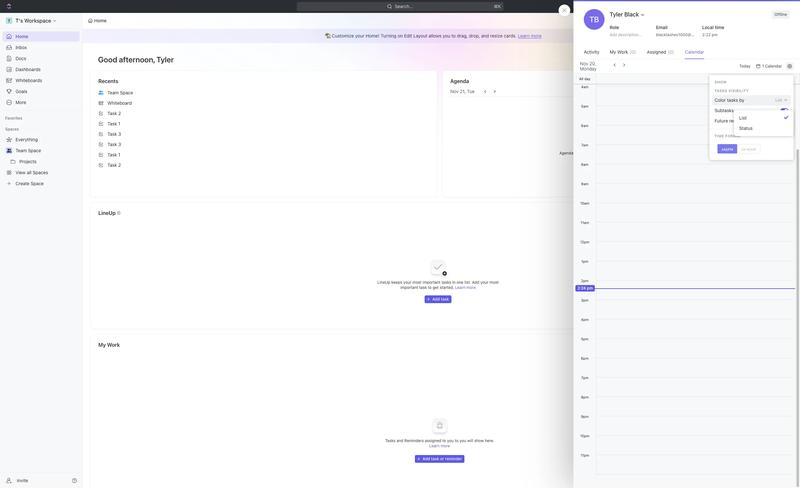 Task type: locate. For each thing, give the bounding box(es) containing it.
‎task up "‎task 2"
[[107, 152, 117, 158]]

1 1 from the top
[[118, 121, 120, 127]]

space inside sidebar "navigation"
[[28, 148, 41, 153]]

home inside sidebar "navigation"
[[16, 34, 28, 39]]

user group image down the spaces
[[7, 149, 11, 153]]

most right the keeps
[[412, 280, 422, 285]]

1 vertical spatial here.
[[485, 439, 494, 444]]

1 ‎task from the top
[[107, 152, 117, 158]]

0 horizontal spatial user group image
[[7, 149, 11, 153]]

blacklashes1000@gmail.com
[[656, 32, 710, 37]]

2 horizontal spatial learn
[[518, 33, 530, 39]]

whiteboards
[[16, 78, 42, 83]]

add left calendar
[[594, 162, 602, 167]]

0 horizontal spatial lineup
[[98, 210, 116, 216]]

1 vertical spatial user group image
[[7, 149, 11, 153]]

0 horizontal spatial my work
[[98, 342, 120, 348]]

team space down the spaces
[[16, 148, 41, 153]]

0 vertical spatial 1
[[118, 121, 120, 127]]

0 vertical spatial more
[[531, 33, 542, 39]]

email blacklashes1000@gmail.com
[[656, 25, 710, 37]]

list up list button at the right of the page
[[775, 98, 782, 103]]

more up add task or reminder
[[441, 444, 450, 449]]

on
[[398, 33, 403, 39]]

1 horizontal spatial home
[[94, 18, 107, 23]]

1 horizontal spatial tasks
[[727, 97, 738, 103]]

more down list.
[[466, 285, 476, 290]]

0 horizontal spatial and
[[397, 439, 403, 444]]

task down task 2
[[107, 121, 117, 127]]

tasks
[[715, 89, 727, 93], [385, 439, 395, 444]]

task 1
[[107, 121, 120, 127]]

and left reminders
[[397, 439, 403, 444]]

1 vertical spatial agenda
[[559, 151, 573, 156]]

turning
[[381, 33, 396, 39]]

will
[[623, 151, 629, 156], [467, 439, 473, 444]]

1 horizontal spatial team space link
[[96, 88, 432, 98]]

0 horizontal spatial tasks
[[385, 439, 395, 444]]

lineup for lineup keeps your most important tasks in one list. add your most important task to get started.
[[377, 280, 390, 285]]

0 vertical spatial task 3
[[107, 131, 121, 137]]

status button
[[737, 123, 791, 134]]

0 vertical spatial tasks
[[715, 89, 727, 93]]

agenda items from your calendars will show here.
[[559, 151, 651, 156]]

to left drag,
[[452, 33, 456, 39]]

‎task 2
[[107, 162, 121, 168]]

tasks left by on the right
[[727, 97, 738, 103]]

learn right cards. at the top
[[518, 33, 530, 39]]

task inside lineup keeps your most important tasks in one list. add your most important task to get started.
[[419, 285, 427, 290]]

add task or reminder button
[[415, 456, 465, 463]]

inbox link
[[3, 42, 80, 53]]

tb
[[590, 15, 599, 24]]

2 vertical spatial learn more link
[[429, 444, 450, 449]]

favorites
[[5, 116, 22, 121]]

lineup inside lineup keeps your most important tasks in one list. add your most important task to get started.
[[377, 280, 390, 285]]

tasks
[[727, 97, 738, 103], [750, 118, 761, 124], [442, 280, 451, 285]]

1 vertical spatial my work
[[98, 342, 120, 348]]

2 1 from the top
[[118, 152, 120, 158]]

0 horizontal spatial will
[[467, 439, 473, 444]]

2 task 3 link from the top
[[96, 139, 432, 150]]

1 horizontal spatial space
[[120, 90, 133, 95]]

0 vertical spatial ‎task
[[107, 152, 117, 158]]

to up reminder
[[455, 439, 458, 444]]

task left or
[[431, 457, 439, 462]]

2 2 from the top
[[118, 162, 121, 168]]

task 3
[[107, 131, 121, 137], [107, 142, 121, 147]]

cards
[[778, 18, 790, 23]]

2 vertical spatial tasks
[[442, 280, 451, 285]]

spaces
[[5, 127, 19, 132]]

learn more link right cards. at the top
[[518, 33, 542, 39]]

learn more link down list.
[[455, 285, 476, 290]]

task 3 down task 1
[[107, 131, 121, 137]]

1 horizontal spatial important
[[423, 280, 440, 285]]

docs link
[[3, 53, 80, 64]]

1 horizontal spatial team space
[[107, 90, 133, 95]]

tasks down show
[[715, 89, 727, 93]]

1 vertical spatial 3
[[118, 142, 121, 147]]

to inside lineup keeps your most important tasks in one list. add your most important task to get started.
[[428, 285, 432, 290]]

0 vertical spatial will
[[623, 151, 629, 156]]

3 up ‎task 1
[[118, 142, 121, 147]]

0 horizontal spatial more
[[441, 444, 450, 449]]

agenda for agenda
[[450, 78, 469, 84]]

1 down task 2
[[118, 121, 120, 127]]

2 task 3 from the top
[[107, 142, 121, 147]]

you
[[443, 33, 450, 39], [447, 439, 454, 444], [460, 439, 466, 444]]

most
[[412, 280, 422, 285], [490, 280, 499, 285]]

user group image
[[98, 91, 104, 95], [7, 149, 11, 153]]

dashboards link
[[3, 64, 80, 75]]

1 vertical spatial list
[[739, 115, 747, 121]]

0 vertical spatial learn
[[518, 33, 530, 39]]

more
[[531, 33, 542, 39], [466, 285, 476, 290], [441, 444, 450, 449]]

5pm
[[581, 337, 589, 341]]

lineup for lineup
[[98, 210, 116, 216]]

0 vertical spatial important
[[423, 280, 440, 285]]

0 horizontal spatial space
[[28, 148, 41, 153]]

task down task 1
[[107, 131, 117, 137]]

0 horizontal spatial list
[[739, 115, 747, 121]]

0 vertical spatial learn more link
[[518, 33, 542, 39]]

all day
[[579, 77, 591, 81]]

1pm
[[581, 260, 588, 264]]

1 for ‎task 1
[[118, 152, 120, 158]]

1 vertical spatial show
[[474, 439, 484, 444]]

1 horizontal spatial agenda
[[559, 151, 573, 156]]

1 horizontal spatial user group image
[[98, 91, 104, 95]]

1 vertical spatial task 3
[[107, 142, 121, 147]]

0 horizontal spatial most
[[412, 280, 422, 285]]

important
[[423, 280, 440, 285], [400, 285, 418, 290]]

to left get
[[428, 285, 432, 290]]

1 horizontal spatial learn
[[455, 285, 465, 290]]

by
[[739, 97, 744, 103]]

1 vertical spatial tasks
[[750, 118, 761, 124]]

tasks up status
[[750, 118, 761, 124]]

tasks inside button
[[750, 118, 761, 124]]

2pm
[[581, 279, 589, 283]]

1 2 from the top
[[118, 111, 121, 116]]

0 horizontal spatial team
[[16, 148, 27, 153]]

future
[[715, 118, 728, 124]]

your right from
[[595, 151, 603, 156]]

manage cards button
[[756, 16, 794, 26]]

12pm
[[580, 240, 589, 244]]

more right cards. at the top
[[531, 33, 542, 39]]

your left home!
[[355, 33, 364, 39]]

task 3 up ‎task 1
[[107, 142, 121, 147]]

7pm
[[581, 376, 589, 380]]

inbox
[[16, 45, 27, 50]]

0 horizontal spatial agenda
[[450, 78, 469, 84]]

your right list.
[[480, 280, 489, 285]]

task up task 1
[[107, 111, 117, 116]]

1 horizontal spatial team
[[107, 90, 119, 95]]

2 vertical spatial learn
[[429, 444, 440, 449]]

learn down one
[[455, 285, 465, 290]]

0 vertical spatial here.
[[641, 151, 650, 156]]

‎task down ‎task 1
[[107, 162, 117, 168]]

add task or reminder
[[423, 457, 462, 462]]

10pm
[[580, 434, 589, 439]]

0 horizontal spatial work
[[107, 342, 120, 348]]

to right assigned
[[442, 439, 446, 444]]

2:22
[[702, 32, 711, 37]]

1 vertical spatial lineup
[[377, 280, 390, 285]]

0 vertical spatial agenda
[[450, 78, 469, 84]]

0 horizontal spatial task
[[419, 285, 427, 290]]

team up whiteboard
[[107, 90, 119, 95]]

color
[[715, 97, 726, 103]]

2 3 from the top
[[118, 142, 121, 147]]

reminder
[[445, 457, 462, 462]]

learn down assigned
[[429, 444, 440, 449]]

tasks visibility
[[715, 89, 749, 93]]

activity
[[584, 49, 599, 55]]

0 horizontal spatial team space
[[16, 148, 41, 153]]

1 vertical spatial learn more link
[[455, 285, 476, 290]]

0 horizontal spatial home
[[16, 34, 28, 39]]

‎task 1 link
[[96, 150, 432, 160]]

team space link
[[96, 88, 432, 98], [16, 146, 78, 156]]

important down the keeps
[[400, 285, 418, 290]]

user group image down recents
[[98, 91, 104, 95]]

recents
[[98, 78, 118, 84]]

most right list.
[[490, 280, 499, 285]]

local
[[702, 25, 714, 30]]

work
[[617, 49, 628, 55], [107, 342, 120, 348]]

1 vertical spatial ‎task
[[107, 162, 117, 168]]

task inside button
[[431, 457, 439, 462]]

1 vertical spatial home
[[16, 34, 28, 39]]

list up status
[[739, 115, 747, 121]]

keeps
[[391, 280, 402, 285]]

home!
[[366, 33, 379, 39]]

upgrade link
[[711, 2, 742, 11]]

‎task 1
[[107, 152, 120, 158]]

team space up whiteboard
[[107, 90, 133, 95]]

task
[[419, 285, 427, 290], [431, 457, 439, 462]]

2 vertical spatial more
[[441, 444, 450, 449]]

1 vertical spatial 2
[[118, 162, 121, 168]]

1 horizontal spatial tasks
[[715, 89, 727, 93]]

important up get
[[423, 280, 440, 285]]

2 ‎task from the top
[[107, 162, 117, 168]]

agenda
[[450, 78, 469, 84], [559, 151, 573, 156]]

1 horizontal spatial task
[[431, 457, 439, 462]]

1
[[118, 121, 120, 127], [118, 152, 120, 158]]

task left get
[[419, 285, 427, 290]]

2 task from the top
[[107, 121, 117, 127]]

1 vertical spatial 1
[[118, 152, 120, 158]]

2 down whiteboard
[[118, 111, 121, 116]]

1 vertical spatial my
[[98, 342, 106, 348]]

pm
[[712, 32, 718, 37]]

0 horizontal spatial tasks
[[442, 280, 451, 285]]

add inside lineup keeps your most important tasks in one list. add your most important task to get started.
[[472, 280, 479, 285]]

time
[[715, 25, 724, 30]]

‎task for ‎task 2
[[107, 162, 117, 168]]

0 vertical spatial 3
[[118, 131, 121, 137]]

upgrade
[[721, 4, 739, 9]]

0 horizontal spatial team space link
[[16, 146, 78, 156]]

calendars
[[604, 151, 622, 156]]

drop,
[[469, 33, 480, 39]]

your
[[355, 33, 364, 39], [595, 151, 603, 156], [403, 280, 411, 285], [480, 280, 489, 285]]

task 3 link up ‎task 1 link
[[96, 129, 432, 139]]

1 vertical spatial space
[[28, 148, 41, 153]]

task up ‎task 1
[[107, 142, 117, 147]]

0 vertical spatial my work
[[610, 49, 628, 55]]

‎task inside ‎task 2 link
[[107, 162, 117, 168]]

‎task for ‎task 1
[[107, 152, 117, 158]]

1 vertical spatial task
[[431, 457, 439, 462]]

0 horizontal spatial learn
[[429, 444, 440, 449]]

1 up "‎task 2"
[[118, 152, 120, 158]]

and
[[481, 33, 489, 39], [397, 439, 403, 444]]

9pm
[[581, 415, 589, 419]]

0 horizontal spatial important
[[400, 285, 418, 290]]

team space inside sidebar "navigation"
[[16, 148, 41, 153]]

and right 'drop,' at right
[[481, 33, 489, 39]]

team down the spaces
[[16, 148, 27, 153]]

0 vertical spatial team space link
[[96, 88, 432, 98]]

learn
[[518, 33, 530, 39], [455, 285, 465, 290], [429, 444, 440, 449]]

2 horizontal spatial learn more link
[[518, 33, 542, 39]]

docs
[[16, 56, 26, 61]]

‎task inside ‎task 1 link
[[107, 152, 117, 158]]

goals link
[[3, 86, 80, 97]]

add left or
[[423, 457, 430, 462]]

1 vertical spatial work
[[107, 342, 120, 348]]

add right list.
[[472, 280, 479, 285]]

1 vertical spatial team space
[[16, 148, 41, 153]]

learn more link down assigned
[[429, 444, 450, 449]]

2 down ‎task 1
[[118, 162, 121, 168]]

2 for ‎task 2
[[118, 162, 121, 168]]

1 vertical spatial and
[[397, 439, 403, 444]]

tasks inside tasks and reminders assigned to you to you will show here. learn more
[[385, 439, 395, 444]]

1 vertical spatial team space link
[[16, 146, 78, 156]]

1 horizontal spatial and
[[481, 33, 489, 39]]

1 horizontal spatial more
[[466, 285, 476, 290]]

add down role
[[610, 32, 617, 37]]

1 horizontal spatial most
[[490, 280, 499, 285]]

status
[[739, 126, 753, 131]]

0 vertical spatial lineup
[[98, 210, 116, 216]]

team space
[[107, 90, 133, 95], [16, 148, 41, 153]]

0 horizontal spatial show
[[474, 439, 484, 444]]

team
[[107, 90, 119, 95], [16, 148, 27, 153]]

tasks left reminders
[[385, 439, 395, 444]]

add description... button
[[607, 31, 650, 39]]

3 down task 1
[[118, 131, 121, 137]]

1 vertical spatial will
[[467, 439, 473, 444]]

‎task
[[107, 152, 117, 158], [107, 162, 117, 168]]

task 3 link down task 1 link
[[96, 139, 432, 150]]

2 horizontal spatial tasks
[[750, 118, 761, 124]]

1 task 3 from the top
[[107, 131, 121, 137]]

tasks up started.
[[442, 280, 451, 285]]

0 vertical spatial work
[[617, 49, 628, 55]]

1 horizontal spatial learn more link
[[455, 285, 476, 290]]

0 vertical spatial task
[[419, 285, 427, 290]]

1 vertical spatial tasks
[[385, 439, 395, 444]]

0 vertical spatial show
[[630, 151, 640, 156]]

subtasks button
[[712, 106, 781, 116]]



Task type: describe. For each thing, give the bounding box(es) containing it.
time format
[[715, 134, 742, 138]]

add inside the role add description...
[[610, 32, 617, 37]]

1 vertical spatial learn
[[455, 285, 465, 290]]

7am
[[581, 143, 588, 147]]

agenda for agenda items from your calendars will show here.
[[559, 151, 573, 156]]

sidebar navigation
[[0, 13, 83, 489]]

0 vertical spatial and
[[481, 33, 489, 39]]

local time 2:22 pm
[[702, 25, 724, 37]]

integrations
[[620, 162, 642, 167]]

1 horizontal spatial will
[[623, 151, 629, 156]]

10am
[[580, 201, 589, 206]]

tasks for tasks visibility
[[715, 89, 727, 93]]

task 1 link
[[96, 119, 432, 129]]

tasks for tasks and reminders assigned to you to you will show here. learn more
[[385, 439, 395, 444]]

future recurring tasks button
[[712, 116, 781, 126]]

you right allows
[[443, 33, 450, 39]]

assigned
[[647, 49, 666, 55]]

8am
[[581, 162, 589, 167]]

tasks inside lineup keeps your most important tasks in one list. add your most important task to get started.
[[442, 280, 451, 285]]

visibility
[[728, 89, 749, 93]]

afternoon,
[[119, 55, 155, 64]]

whiteboard
[[107, 100, 132, 106]]

9am
[[581, 182, 589, 186]]

2 most from the left
[[490, 280, 499, 285]]

recurring
[[729, 118, 748, 124]]

24
[[741, 147, 745, 151]]

day
[[584, 77, 591, 81]]

whiteboards link
[[3, 75, 80, 86]]

will inside tasks and reminders assigned to you to you will show here. learn more
[[467, 439, 473, 444]]

whiteboard link
[[96, 98, 432, 108]]

learn more link for lineup
[[455, 285, 476, 290]]

your right the keeps
[[403, 280, 411, 285]]

3pm
[[581, 298, 589, 303]]

0 vertical spatial user group image
[[98, 91, 104, 95]]

am/pm
[[722, 147, 733, 151]]

today
[[739, 64, 751, 69]]

1 horizontal spatial my
[[610, 49, 616, 55]]

calendar
[[603, 162, 619, 167]]

favorites button
[[3, 115, 25, 122]]

items
[[574, 151, 584, 156]]

0 vertical spatial team
[[107, 90, 119, 95]]

1 for task 1
[[118, 121, 120, 127]]

0 vertical spatial home
[[94, 18, 107, 23]]

‎task 2 link
[[96, 160, 432, 171]]

lineup keeps your most important tasks in one list. add your most important task to get started.
[[377, 280, 499, 290]]

reminders
[[404, 439, 424, 444]]

more inside tasks and reminders assigned to you to you will show here. learn more
[[441, 444, 450, 449]]

list inside button
[[739, 115, 747, 121]]

5am
[[581, 104, 588, 108]]

and inside tasks and reminders assigned to you to you will show here. learn more
[[397, 439, 403, 444]]

one
[[457, 280, 463, 285]]

11am
[[581, 221, 589, 225]]

task 2 link
[[96, 108, 432, 119]]

resize
[[490, 33, 503, 39]]

1 vertical spatial important
[[400, 285, 418, 290]]

3 task from the top
[[107, 131, 117, 137]]

drag,
[[457, 33, 468, 39]]

here. inside tasks and reminders assigned to you to you will show here. learn more
[[485, 439, 494, 444]]

add calendar integrations button
[[586, 161, 645, 169]]

0 horizontal spatial my
[[98, 342, 106, 348]]

manage
[[759, 18, 777, 23]]

show inside tasks and reminders assigned to you to you will show here. learn more
[[474, 439, 484, 444]]

allows
[[429, 33, 442, 39]]

subtasks
[[715, 108, 734, 113]]

1 horizontal spatial here.
[[641, 151, 650, 156]]

list button
[[737, 113, 791, 123]]

offline
[[774, 12, 787, 17]]

1 task 3 link from the top
[[96, 129, 432, 139]]

in
[[452, 280, 455, 285]]

user group image inside sidebar "navigation"
[[7, 149, 11, 153]]

1 horizontal spatial my work
[[610, 49, 628, 55]]

learn more link for my work
[[429, 444, 450, 449]]

2 horizontal spatial more
[[531, 33, 542, 39]]

today button
[[737, 61, 753, 72]]

0 vertical spatial space
[[120, 90, 133, 95]]

8pm
[[581, 395, 589, 400]]

new button
[[745, 1, 767, 12]]

task 2
[[107, 111, 121, 116]]

6am
[[581, 124, 589, 128]]

you right assigned
[[447, 439, 454, 444]]

all
[[579, 77, 583, 81]]

1 horizontal spatial work
[[617, 49, 628, 55]]

role add description...
[[610, 25, 642, 37]]

team inside sidebar "navigation"
[[16, 148, 27, 153]]

list.
[[464, 280, 471, 285]]

you up reminder
[[460, 439, 466, 444]]

1 task from the top
[[107, 111, 117, 116]]

show
[[715, 80, 727, 84]]

dashboards
[[16, 67, 41, 72]]

24 hour
[[741, 147, 756, 151]]

cards.
[[504, 33, 517, 39]]

4am
[[581, 85, 589, 89]]

1 horizontal spatial list
[[775, 98, 782, 103]]

get
[[433, 285, 439, 290]]

4pm
[[581, 318, 589, 322]]

edit
[[404, 33, 412, 39]]

add inside button
[[423, 457, 430, 462]]

future recurring tasks
[[715, 118, 761, 124]]

calendar
[[685, 49, 704, 55]]

4 task from the top
[[107, 142, 117, 147]]

good
[[98, 55, 117, 64]]

role
[[610, 25, 619, 30]]

🏡
[[325, 33, 331, 39]]

1 horizontal spatial show
[[630, 151, 640, 156]]

1 most from the left
[[412, 280, 422, 285]]

2 for task 2
[[118, 111, 121, 116]]

1 3 from the top
[[118, 131, 121, 137]]

add calendar integrations
[[594, 162, 642, 167]]

assigned
[[425, 439, 441, 444]]

add inside button
[[594, 162, 602, 167]]

format
[[725, 134, 742, 138]]

0 vertical spatial team space
[[107, 90, 133, 95]]

learn inside tasks and reminders assigned to you to you will show here. learn more
[[429, 444, 440, 449]]

tyler
[[157, 55, 174, 64]]

started.
[[440, 285, 454, 290]]

hour
[[746, 147, 756, 151]]

1 vertical spatial more
[[466, 285, 476, 290]]

6pm
[[581, 357, 589, 361]]

0 vertical spatial tasks
[[727, 97, 738, 103]]

tasks and reminders assigned to you to you will show here. learn more
[[385, 439, 494, 449]]



Task type: vqa. For each thing, say whether or not it's contained in the screenshot.
Task
yes



